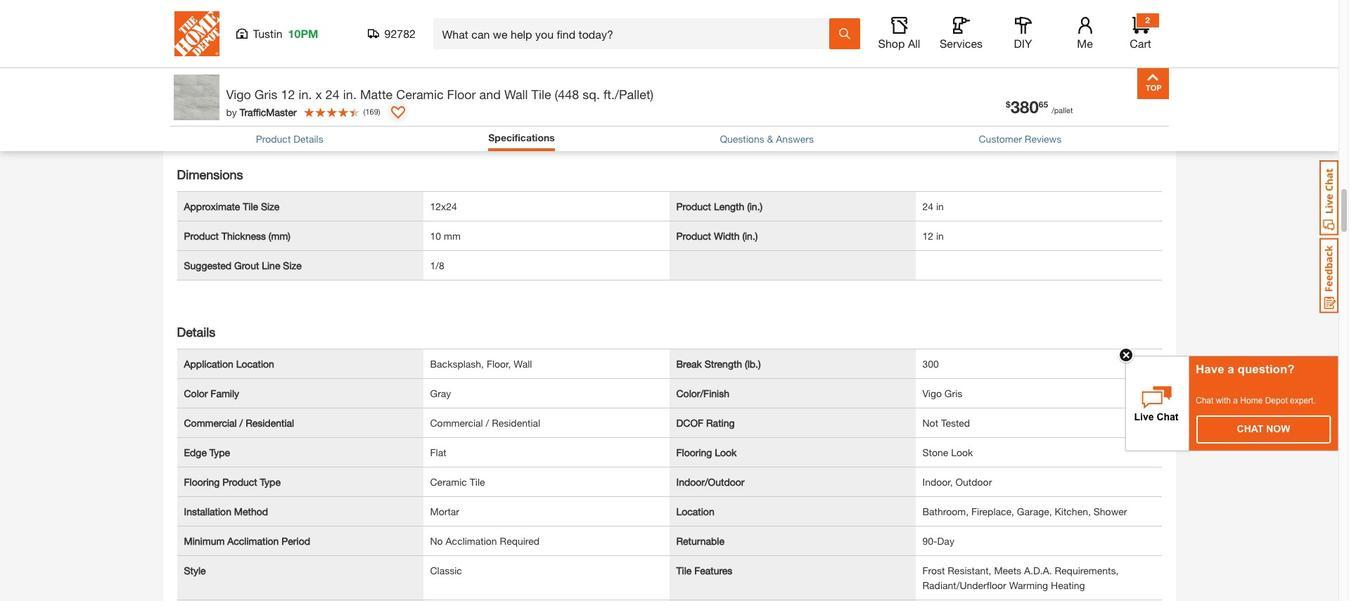 Task type: locate. For each thing, give the bounding box(es) containing it.
gris for vigo gris
[[945, 388, 962, 400]]

1 horizontal spatial /
[[486, 417, 489, 429]]

169
[[365, 107, 378, 116]]

1 horizontal spatial acclimation
[[446, 535, 497, 547]]

size right line
[[283, 260, 302, 272]]

feedback link image
[[1320, 238, 1339, 314]]

1 commercial / residential from the left
[[184, 417, 294, 429]]

1 horizontal spatial flooring
[[676, 447, 712, 459]]

$ 380 65 /pallet
[[1006, 97, 1073, 117]]

residential down "floor,"
[[492, 417, 540, 429]]

0 horizontal spatial vigo
[[226, 87, 251, 102]]

1 vertical spatial ceramic
[[430, 476, 467, 488]]

outdoor
[[955, 476, 992, 488]]

specifications up the dimensions
[[170, 103, 255, 118]]

product image image
[[173, 75, 219, 120]]

0 horizontal spatial 12
[[281, 87, 295, 102]]

type right edge
[[209, 447, 230, 459]]

floor
[[447, 87, 476, 102]]

1 vertical spatial 24
[[922, 200, 933, 212]]

mortar
[[430, 506, 459, 518]]

residential up flooring product type
[[246, 417, 294, 429]]

product
[[256, 133, 291, 145], [676, 200, 711, 212], [184, 230, 219, 242], [676, 230, 711, 242], [222, 476, 257, 488]]

in down 24 in
[[936, 230, 944, 242]]

details up application at the bottom of page
[[177, 324, 215, 340]]

1 vertical spatial in
[[936, 230, 944, 242]]

1 vertical spatial flooring
[[184, 476, 220, 488]]

me
[[1077, 37, 1093, 50]]

1 horizontal spatial size
[[283, 260, 302, 272]]

1 vertical spatial location
[[676, 506, 714, 518]]

1 look from the left
[[715, 447, 737, 459]]

0 horizontal spatial location
[[236, 358, 274, 370]]

1 horizontal spatial in.
[[343, 87, 357, 102]]

1 vertical spatial type
[[260, 476, 281, 488]]

matte
[[360, 87, 393, 102]]

size up the (mm)
[[261, 200, 279, 212]]

in up '12 in'
[[936, 200, 944, 212]]

flooring down dcof
[[676, 447, 712, 459]]

dimensions
[[177, 167, 243, 182]]

1 residential from the left
[[246, 417, 294, 429]]

1 vertical spatial details
[[177, 324, 215, 340]]

0 vertical spatial size
[[261, 200, 279, 212]]

0 horizontal spatial commercial
[[184, 417, 237, 429]]

0 horizontal spatial gris
[[255, 87, 277, 102]]

0 vertical spatial wall
[[504, 87, 528, 102]]

questions & answers
[[720, 133, 814, 145]]

day
[[937, 535, 954, 547]]

tustin
[[253, 27, 282, 40]]

residential
[[246, 417, 294, 429], [492, 417, 540, 429]]

edge type
[[184, 447, 230, 459]]

display image
[[391, 106, 405, 120]]

a.d.a.
[[1024, 565, 1052, 577]]

2 commercial from the left
[[430, 417, 483, 429]]

application
[[184, 358, 233, 370]]

0 horizontal spatial residential
[[246, 417, 294, 429]]

vigo gris 12 in. x 24 in. matte ceramic floor and wall tile (448 sq. ft./pallet)
[[226, 87, 654, 102]]

vigo down 300
[[922, 388, 942, 400]]

break strength (lb.)
[[676, 358, 761, 370]]

0 vertical spatial (in.)
[[747, 200, 763, 212]]

requirements,
[[1055, 565, 1119, 577]]

radiant/underfloor
[[922, 580, 1006, 592]]

in. left matte
[[343, 87, 357, 102]]

12 down 24 in
[[922, 230, 933, 242]]

1 vertical spatial vigo
[[922, 388, 942, 400]]

approximate tile size
[[184, 200, 279, 212]]

1 horizontal spatial gris
[[945, 388, 962, 400]]

1 vertical spatial gris
[[945, 388, 962, 400]]

0 horizontal spatial commercial / residential
[[184, 417, 294, 429]]

1 horizontal spatial commercial
[[430, 417, 483, 429]]

vigo up 'by'
[[226, 87, 251, 102]]

commercial / residential down family
[[184, 417, 294, 429]]

0 vertical spatial details
[[293, 133, 323, 145]]

cart
[[1130, 37, 1151, 50]]

1 horizontal spatial 12
[[922, 230, 933, 242]]

0 horizontal spatial /
[[240, 417, 243, 429]]

in. left x
[[299, 87, 312, 102]]

in.
[[299, 87, 312, 102], [343, 87, 357, 102]]

92782 button
[[368, 27, 416, 41]]

gris
[[255, 87, 277, 102], [945, 388, 962, 400]]

1 vertical spatial (in.)
[[742, 230, 758, 242]]

product up method at the bottom of page
[[222, 476, 257, 488]]

type up method at the bottom of page
[[260, 476, 281, 488]]

acclimation for no
[[446, 535, 497, 547]]

1 horizontal spatial look
[[951, 447, 973, 459]]

bathroom, fireplace, garage, kitchen, shower
[[922, 506, 1127, 518]]

24
[[326, 87, 340, 102], [922, 200, 933, 212]]

specifications
[[170, 103, 255, 118], [488, 132, 555, 143]]

services
[[940, 37, 983, 50]]

location up returnable
[[676, 506, 714, 518]]

customer reviews button
[[979, 131, 1062, 146], [979, 131, 1062, 146]]

0 horizontal spatial details
[[177, 324, 215, 340]]

1 horizontal spatial residential
[[492, 417, 540, 429]]

2 in from the top
[[936, 230, 944, 242]]

12 up "trafficmaster"
[[281, 87, 295, 102]]

0 horizontal spatial look
[[715, 447, 737, 459]]

0 horizontal spatial in.
[[299, 87, 312, 102]]

acclimation
[[227, 535, 279, 547], [446, 535, 497, 547]]

a right with
[[1233, 396, 1238, 406]]

details down x
[[293, 133, 323, 145]]

acclimation down method at the bottom of page
[[227, 535, 279, 547]]

in
[[936, 200, 944, 212], [936, 230, 944, 242]]

type
[[209, 447, 230, 459], [260, 476, 281, 488]]

2 commercial / residential from the left
[[430, 417, 540, 429]]

0 vertical spatial vigo
[[226, 87, 251, 102]]

0 vertical spatial 24
[[326, 87, 340, 102]]

2 in. from the left
[[343, 87, 357, 102]]

by
[[226, 106, 237, 118]]

wall right and
[[504, 87, 528, 102]]

(in.) right width
[[742, 230, 758, 242]]

product down "trafficmaster"
[[256, 133, 291, 145]]

1 horizontal spatial specifications
[[488, 132, 555, 143]]

0 horizontal spatial size
[[261, 200, 279, 212]]

edge
[[184, 447, 207, 459]]

0 horizontal spatial acclimation
[[227, 535, 279, 547]]

diy
[[1014, 37, 1032, 50]]

home
[[1240, 396, 1263, 406]]

What can we help you find today? search field
[[442, 19, 828, 49]]

2 acclimation from the left
[[446, 535, 497, 547]]

1 in. from the left
[[299, 87, 312, 102]]

product details
[[256, 133, 323, 145]]

0 vertical spatial flooring
[[676, 447, 712, 459]]

commercial / residential down gray
[[430, 417, 540, 429]]

2 look from the left
[[951, 447, 973, 459]]

0 horizontal spatial 24
[[326, 87, 340, 102]]

gris up tested
[[945, 388, 962, 400]]

(in.) right length
[[747, 200, 763, 212]]

1 horizontal spatial vigo
[[922, 388, 942, 400]]

vigo gris
[[922, 388, 962, 400]]

acclimation right no
[[446, 535, 497, 547]]

chat
[[1196, 396, 1214, 406]]

look right stone
[[951, 447, 973, 459]]

0 vertical spatial location
[[236, 358, 274, 370]]

gris up "trafficmaster"
[[255, 87, 277, 102]]

details
[[293, 133, 323, 145], [177, 324, 215, 340]]

product left width
[[676, 230, 711, 242]]

return policy link
[[209, 15, 267, 27]]

tested
[[941, 417, 970, 429]]

product up suggested
[[184, 230, 219, 242]]

by trafficmaster
[[226, 106, 297, 118]]

line
[[262, 260, 280, 272]]

a right have
[[1228, 363, 1234, 376]]

0 horizontal spatial type
[[209, 447, 230, 459]]

vigo for vigo gris 12 in. x 24 in. matte ceramic floor and wall tile (448 sq. ft./pallet)
[[226, 87, 251, 102]]

suggested
[[184, 260, 232, 272]]

thickness
[[222, 230, 266, 242]]

ceramic up the mortar
[[430, 476, 467, 488]]

location up family
[[236, 358, 274, 370]]

in for 24 in
[[936, 200, 944, 212]]

1 horizontal spatial details
[[293, 133, 323, 145]]

commercial / residential
[[184, 417, 294, 429], [430, 417, 540, 429]]

the home depot logo image
[[174, 11, 219, 56]]

0 vertical spatial 12
[[281, 87, 295, 102]]

stone look
[[922, 447, 973, 459]]

wall right "floor,"
[[514, 358, 532, 370]]

1 vertical spatial wall
[[514, 358, 532, 370]]

1 acclimation from the left
[[227, 535, 279, 547]]

1 horizontal spatial commercial / residential
[[430, 417, 540, 429]]

meets
[[994, 565, 1021, 577]]

me button
[[1062, 17, 1107, 51]]

90-
[[922, 535, 937, 547]]

tile
[[531, 87, 551, 102], [243, 200, 258, 212], [470, 476, 485, 488], [676, 565, 692, 577]]

commercial down color family
[[184, 417, 237, 429]]

wall
[[504, 87, 528, 102], [514, 358, 532, 370]]

0 vertical spatial gris
[[255, 87, 277, 102]]

indoor,
[[922, 476, 953, 488]]

( 169 )
[[363, 107, 380, 116]]

1 horizontal spatial 24
[[922, 200, 933, 212]]

chat now link
[[1197, 417, 1330, 443]]

frost resistant, meets a.d.a. requirements, radiant/underfloor warming heating
[[922, 565, 1119, 592]]

flooring down edge type
[[184, 476, 220, 488]]

1 in from the top
[[936, 200, 944, 212]]

in for 12 in
[[936, 230, 944, 242]]

gris for vigo gris 12 in. x 24 in. matte ceramic floor and wall tile (448 sq. ft./pallet)
[[255, 87, 277, 102]]

specifications down and
[[488, 132, 555, 143]]

/
[[240, 417, 243, 429], [486, 417, 489, 429]]

flat
[[430, 447, 446, 459]]

look
[[715, 447, 737, 459], [951, 447, 973, 459]]

gray
[[430, 388, 451, 400]]

(in.)
[[747, 200, 763, 212], [742, 230, 758, 242]]

tile features
[[676, 565, 732, 577]]

dcof
[[676, 417, 703, 429]]

0 horizontal spatial specifications
[[170, 103, 255, 118]]

24 right x
[[326, 87, 340, 102]]

0 horizontal spatial flooring
[[184, 476, 220, 488]]

1 vertical spatial size
[[283, 260, 302, 272]]

product width (in.)
[[676, 230, 758, 242]]

trafficmaster
[[240, 106, 297, 118]]

product left length
[[676, 200, 711, 212]]

ceramic up display icon on the top
[[396, 87, 444, 102]]

x
[[315, 87, 322, 102]]

0 vertical spatial in
[[936, 200, 944, 212]]

(in.) for product length (in.)
[[747, 200, 763, 212]]

color/finish
[[676, 388, 729, 400]]

1 vertical spatial specifications
[[488, 132, 555, 143]]

installation method
[[184, 506, 268, 518]]

reviews
[[1025, 133, 1062, 145]]

ft./pallet)
[[603, 87, 654, 102]]

look down rating
[[715, 447, 737, 459]]

commercial down gray
[[430, 417, 483, 429]]

2
[[1145, 15, 1150, 25]]

24 up '12 in'
[[922, 200, 933, 212]]



Task type: describe. For each thing, give the bounding box(es) containing it.
minimum acclimation period
[[184, 535, 310, 547]]

backsplash, floor, wall
[[430, 358, 532, 370]]

questions
[[720, 133, 764, 145]]

)
[[378, 107, 380, 116]]

product for product width (in.)
[[676, 230, 711, 242]]

live chat image
[[1320, 160, 1339, 236]]

have
[[1196, 363, 1224, 376]]

with
[[1216, 396, 1231, 406]]

required
[[500, 535, 540, 547]]

chat with a home depot expert.
[[1196, 396, 1316, 406]]

installation
[[184, 506, 231, 518]]

2 residential from the left
[[492, 417, 540, 429]]

(
[[363, 107, 365, 116]]

1 horizontal spatial type
[[260, 476, 281, 488]]

0 vertical spatial type
[[209, 447, 230, 459]]

policy
[[241, 15, 267, 27]]

style
[[184, 565, 206, 577]]

resistant,
[[948, 565, 991, 577]]

1 / from the left
[[240, 417, 243, 429]]

1 vertical spatial 12
[[922, 230, 933, 242]]

diy button
[[1001, 17, 1046, 51]]

shop all button
[[877, 17, 922, 51]]

customer reviews
[[979, 133, 1062, 145]]

depot
[[1265, 396, 1288, 406]]

1 horizontal spatial location
[[676, 506, 714, 518]]

1 vertical spatial a
[[1233, 396, 1238, 406]]

stone
[[922, 447, 948, 459]]

0 vertical spatial a
[[1228, 363, 1234, 376]]

method
[[234, 506, 268, 518]]

product thickness (mm)
[[184, 230, 290, 242]]

65
[[1039, 99, 1048, 110]]

look for stone look
[[951, 447, 973, 459]]

(448
[[555, 87, 579, 102]]

0 vertical spatial ceramic
[[396, 87, 444, 102]]

services button
[[939, 17, 984, 51]]

no acclimation required
[[430, 535, 540, 547]]

features
[[694, 565, 732, 577]]

product for product thickness (mm)
[[184, 230, 219, 242]]

indoor, outdoor
[[922, 476, 992, 488]]

$
[[1006, 99, 1011, 110]]

(lb.)
[[745, 358, 761, 370]]

shop
[[878, 37, 905, 50]]

length
[[714, 200, 744, 212]]

question?
[[1238, 363, 1295, 376]]

strength
[[705, 358, 742, 370]]

(in.) for product width (in.)
[[742, 230, 758, 242]]

1 commercial from the left
[[184, 417, 237, 429]]

product for product length (in.)
[[676, 200, 711, 212]]

tile up thickness
[[243, 200, 258, 212]]

&
[[767, 133, 773, 145]]

tile up no acclimation required
[[470, 476, 485, 488]]

10pm
[[288, 27, 318, 40]]

tile left (448
[[531, 87, 551, 102]]

kitchen,
[[1055, 506, 1091, 518]]

all
[[908, 37, 920, 50]]

not
[[922, 417, 938, 429]]

garage,
[[1017, 506, 1052, 518]]

customer
[[979, 133, 1022, 145]]

acclimation for minimum
[[227, 535, 279, 547]]

grout
[[234, 260, 259, 272]]

suggested grout line size
[[184, 260, 302, 272]]

300
[[922, 358, 939, 370]]

family
[[211, 388, 239, 400]]

vigo for vigo gris
[[922, 388, 942, 400]]

mm
[[444, 230, 461, 242]]

90-day
[[922, 535, 954, 547]]

10 mm
[[430, 230, 461, 242]]

width
[[714, 230, 740, 242]]

heating
[[1051, 580, 1085, 592]]

flooring for flooring look
[[676, 447, 712, 459]]

flooring for flooring product type
[[184, 476, 220, 488]]

shop all
[[878, 37, 920, 50]]

1/8
[[430, 260, 444, 272]]

(mm)
[[269, 230, 290, 242]]

shower
[[1094, 506, 1127, 518]]

bathroom,
[[922, 506, 969, 518]]

period
[[282, 535, 310, 547]]

answers
[[776, 133, 814, 145]]

product for product details
[[256, 133, 291, 145]]

/pallet
[[1052, 106, 1073, 115]]

fireplace,
[[971, 506, 1014, 518]]

2 / from the left
[[486, 417, 489, 429]]

sq.
[[583, 87, 600, 102]]

flooring product type
[[184, 476, 281, 488]]

return
[[209, 15, 238, 27]]

no
[[430, 535, 443, 547]]

look for flooring look
[[715, 447, 737, 459]]

92782
[[384, 27, 416, 40]]

expert.
[[1290, 396, 1316, 406]]

warming
[[1009, 580, 1048, 592]]

now
[[1266, 424, 1290, 435]]

minimum
[[184, 535, 225, 547]]

chat
[[1237, 424, 1264, 435]]

tile left features
[[676, 565, 692, 577]]

not tested
[[922, 417, 970, 429]]

return policy
[[209, 15, 267, 27]]

product length (in.)
[[676, 200, 763, 212]]

0 vertical spatial specifications
[[170, 103, 255, 118]]

returnable
[[676, 535, 724, 547]]

frost
[[922, 565, 945, 577]]

top button
[[1137, 68, 1169, 99]]

break
[[676, 358, 702, 370]]

cart 2
[[1130, 15, 1151, 50]]

10
[[430, 230, 441, 242]]

tustin 10pm
[[253, 27, 318, 40]]

classic
[[430, 565, 462, 577]]



Task type: vqa. For each thing, say whether or not it's contained in the screenshot.
the bottommost Hubspace
no



